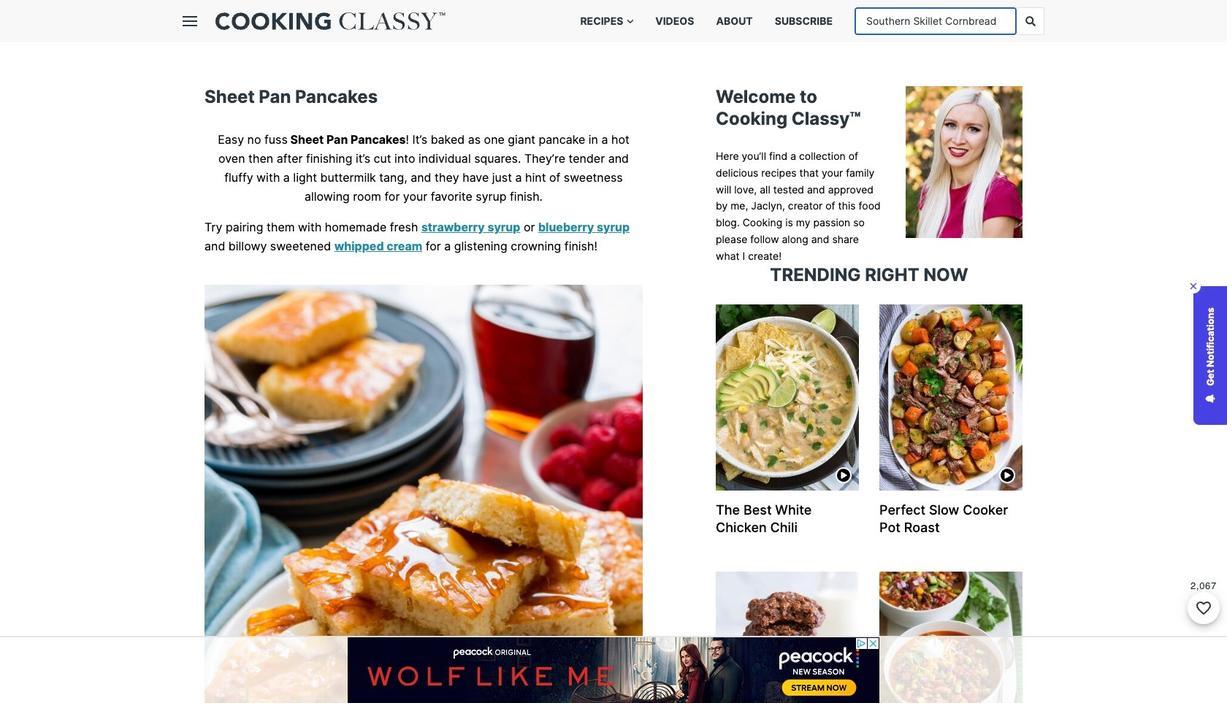 Task type: locate. For each thing, give the bounding box(es) containing it.
jaclyn bell image
[[906, 86, 1023, 238]]

two servings of taco soup in white bowls over a white platter. image
[[880, 572, 1023, 704]]

Find a recipe text field
[[856, 8, 1017, 34]]

cooking classy image
[[216, 12, 446, 30]]

slow cooker pot roast with potatoes and carrots on a white oval serving platter set over marble. image
[[880, 305, 1023, 491]]

advertisement element
[[348, 638, 880, 704]]



Task type: vqa. For each thing, say whether or not it's contained in the screenshot.
Jaclyn Bell image
yes



Task type: describe. For each thing, give the bounding box(es) containing it.
whi image
[[716, 305, 859, 491]]

stack of sheet pan pancakes with butter and syrup. image
[[205, 285, 643, 704]]

no bake cookies image
[[716, 572, 859, 704]]



